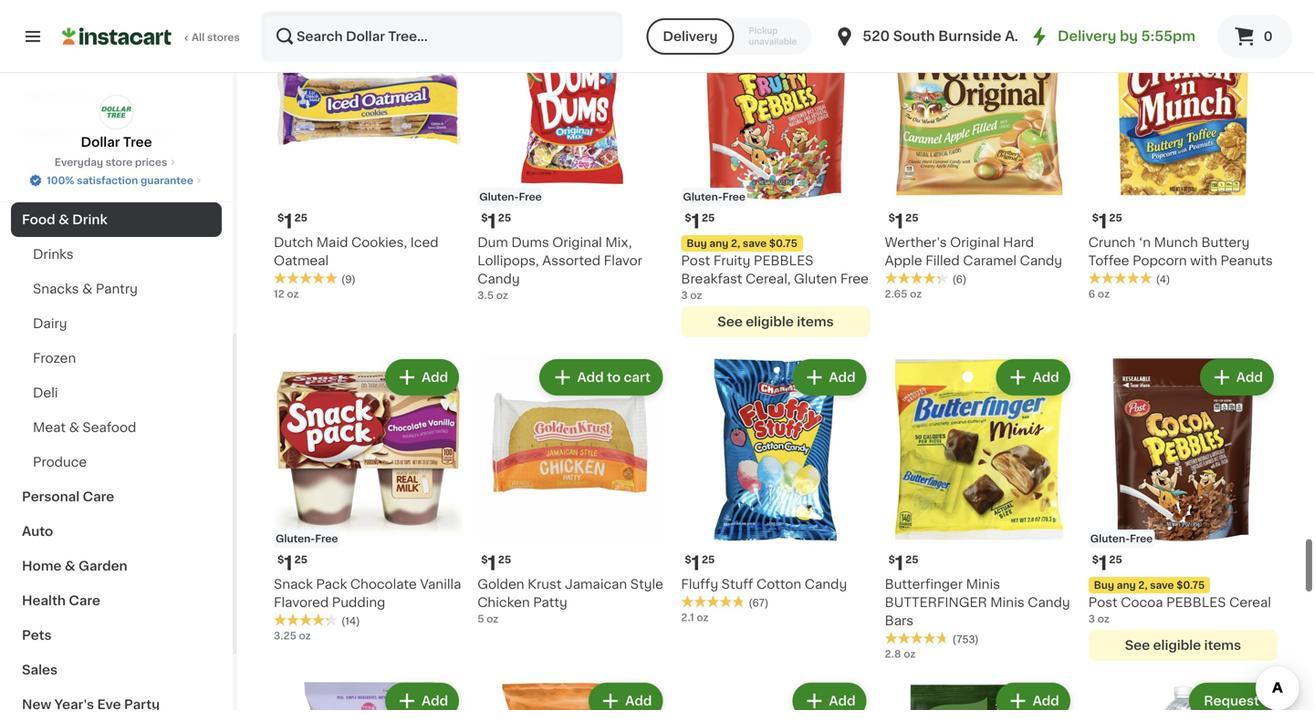 Task type: locate. For each thing, give the bounding box(es) containing it.
0 vertical spatial any
[[709, 238, 729, 249]]

$ 1 25 up werther's
[[889, 212, 919, 231]]

candy inside butterfinger minis butterfinger minis candy bars
[[1028, 597, 1070, 610]]

drink
[[72, 214, 108, 226]]

werther's
[[885, 236, 947, 249]]

& for garden
[[65, 560, 75, 573]]

free up cocoa
[[1130, 534, 1153, 544]]

1 horizontal spatial see
[[1125, 640, 1150, 653]]

2, up the fruity
[[731, 238, 740, 249]]

cocoa
[[1121, 597, 1163, 610]]

delivery for delivery
[[663, 30, 718, 43]]

save up cocoa
[[1150, 581, 1174, 591]]

& right food
[[58, 214, 69, 226]]

gluten- for dum dums original mix, lollipops, assorted flavor candy
[[479, 192, 519, 202]]

2, up cocoa
[[1138, 581, 1148, 591]]

0 horizontal spatial buy any 2, save $0.75
[[687, 238, 798, 249]]

save
[[743, 238, 767, 249], [1150, 581, 1174, 591]]

free inside "post fruity pebbles breakfast cereal, gluten free 3 oz"
[[840, 273, 869, 285]]

0 vertical spatial buy any 2, save $0.75
[[687, 238, 798, 249]]

original up assorted
[[552, 236, 602, 249]]

gluten- up the fruity
[[683, 192, 723, 202]]

produce
[[33, 456, 87, 469]]

6
[[1089, 289, 1095, 299]]

1 vertical spatial 2,
[[1138, 581, 1148, 591]]

0 horizontal spatial any
[[709, 238, 729, 249]]

$ 1 25 up the fruity
[[685, 212, 715, 231]]

3.5
[[477, 291, 494, 301]]

25 up dum
[[498, 213, 511, 223]]

gluten- up snack
[[276, 534, 315, 544]]

& up everyday
[[76, 126, 87, 139]]

buy any 2, save $0.75
[[687, 238, 798, 249], [1094, 581, 1205, 591]]

gluten-free up the fruity
[[683, 192, 746, 202]]

dum dums original mix, lollipops, assorted flavor candy 3.5 oz
[[477, 236, 642, 301]]

post inside post cocoa pebbles cereal 3 oz
[[1089, 597, 1118, 610]]

0 horizontal spatial delivery
[[663, 30, 718, 43]]

save up the fruity
[[743, 238, 767, 249]]

2 home from the top
[[22, 560, 62, 573]]

cart
[[622, 371, 649, 384]]

any
[[709, 238, 729, 249], [1117, 581, 1136, 591]]

pebbles left cereal
[[1166, 597, 1226, 610]]

0 horizontal spatial see eligible items button
[[681, 306, 870, 338]]

oz inside post cocoa pebbles cereal 3 oz
[[1098, 615, 1110, 625]]

1 vertical spatial post
[[1089, 597, 1118, 610]]

(67)
[[749, 599, 769, 609]]

product group
[[274, 13, 463, 301], [477, 13, 667, 303], [681, 13, 870, 338], [885, 13, 1074, 301], [1089, 13, 1278, 301], [274, 356, 463, 644], [477, 356, 667, 627], [681, 356, 870, 626], [885, 356, 1074, 662], [1089, 356, 1278, 662], [274, 680, 463, 711], [477, 680, 667, 711], [681, 680, 870, 711], [885, 680, 1074, 711], [1089, 680, 1278, 711]]

25 up dutch
[[294, 213, 308, 223]]

original
[[552, 236, 602, 249], [950, 236, 1000, 249]]

dollar tree link
[[81, 95, 152, 151]]

2.1 oz
[[681, 613, 709, 623]]

items down gluten
[[797, 316, 834, 328]]

see down breakfast
[[718, 316, 743, 328]]

style
[[630, 579, 663, 591]]

post inside "post fruity pebbles breakfast cereal, gluten free 3 oz"
[[681, 254, 710, 267]]

save for cocoa
[[1150, 581, 1174, 591]]

1 horizontal spatial buy any 2, save $0.75
[[1094, 581, 1205, 591]]

free up the fruity
[[723, 192, 746, 202]]

see eligible items button
[[681, 306, 870, 338], [1089, 631, 1278, 662]]

personal care link
[[11, 480, 222, 515]]

care down produce link
[[83, 491, 114, 504]]

1 horizontal spatial delivery
[[1058, 30, 1117, 43]]

sales link
[[11, 653, 222, 688]]

0 horizontal spatial $0.75
[[769, 238, 798, 249]]

0 horizontal spatial original
[[552, 236, 602, 249]]

0 horizontal spatial see
[[718, 316, 743, 328]]

0 vertical spatial post
[[681, 254, 710, 267]]

(9)
[[341, 275, 356, 285]]

see eligible items down post cocoa pebbles cereal 3 oz
[[1125, 640, 1241, 653]]

oz inside "post fruity pebbles breakfast cereal, gluten free 3 oz"
[[690, 291, 702, 301]]

buy for post fruity pebbles breakfast cereal, gluten free
[[687, 238, 707, 249]]

0 horizontal spatial 2,
[[731, 238, 740, 249]]

accessories
[[90, 126, 171, 139]]

gluten-free for post fruity pebbles breakfast cereal, gluten free
[[683, 192, 746, 202]]

$0.75 for cocoa
[[1177, 581, 1205, 591]]

home for home improvement & hardware
[[22, 161, 62, 173]]

eligible for cocoa
[[1153, 640, 1201, 653]]

1 horizontal spatial save
[[1150, 581, 1174, 591]]

pebbles
[[754, 254, 814, 267], [1166, 597, 1226, 610]]

$ 1 25 up snack
[[277, 554, 308, 574]]

1 vertical spatial save
[[1150, 581, 1174, 591]]

health care
[[22, 595, 100, 608]]

1 vertical spatial see eligible items button
[[1089, 631, 1278, 662]]

& right meat
[[69, 422, 79, 434]]

gluten-free for snack pack chocolate vanilla flavored pudding
[[276, 534, 338, 544]]

& left garden
[[65, 560, 75, 573]]

free for lollipops,
[[519, 192, 542, 202]]

post left cocoa
[[1089, 597, 1118, 610]]

3 inside post cocoa pebbles cereal 3 oz
[[1089, 615, 1095, 625]]

$0.75 up post cocoa pebbles cereal 3 oz
[[1177, 581, 1205, 591]]

1 up breakfast
[[692, 212, 700, 231]]

see eligible items down cereal,
[[718, 316, 834, 328]]

all stores link
[[62, 11, 241, 62]]

free for cereal,
[[723, 192, 746, 202]]

minis right butterfinger at bottom right
[[990, 597, 1025, 610]]

1 vertical spatial any
[[1117, 581, 1136, 591]]

chocolate
[[350, 579, 417, 591]]

0 vertical spatial home
[[22, 161, 62, 173]]

1 horizontal spatial buy
[[1094, 581, 1114, 591]]

caramel
[[963, 254, 1017, 267]]

care for health care
[[69, 595, 100, 608]]

buy any 2, save $0.75 for fruity
[[687, 238, 798, 249]]

0 vertical spatial see
[[718, 316, 743, 328]]

service type group
[[647, 18, 812, 55]]

&
[[76, 126, 87, 139], [156, 161, 167, 173], [58, 214, 69, 226], [82, 283, 93, 296], [69, 422, 79, 434], [65, 560, 75, 573]]

pebbles for cocoa
[[1166, 597, 1226, 610]]

any for cocoa
[[1117, 581, 1136, 591]]

golden
[[477, 579, 524, 591]]

1 vertical spatial buy any 2, save $0.75
[[1094, 581, 1205, 591]]

gluten- for post cocoa pebbles cereal
[[1090, 534, 1130, 544]]

pebbles for fruity
[[754, 254, 814, 267]]

12
[[274, 289, 284, 299]]

original inside dum dums original mix, lollipops, assorted flavor candy 3.5 oz
[[552, 236, 602, 249]]

free up the dums at the left of page
[[519, 192, 542, 202]]

0 horizontal spatial eligible
[[746, 316, 794, 328]]

care down home & garden on the bottom left of page
[[69, 595, 100, 608]]

see down cocoa
[[1125, 640, 1150, 653]]

auto
[[22, 526, 53, 538]]

dollar tree logo image
[[99, 95, 134, 130]]

0 vertical spatial pebbles
[[754, 254, 814, 267]]

3.25 oz
[[274, 632, 311, 642]]

crunch 'n munch buttery toffee popcorn with peanuts
[[1089, 236, 1273, 267]]

delivery inside delivery by 5:55pm link
[[1058, 30, 1117, 43]]

post fruity pebbles breakfast cereal, gluten free 3 oz
[[681, 254, 869, 301]]

care
[[83, 491, 114, 504], [69, 595, 100, 608]]

$ 1 25 up butterfinger
[[889, 554, 919, 574]]

maid
[[316, 236, 348, 249]]

snacks & pantry link
[[11, 272, 222, 307]]

$ 1 25 up dutch
[[277, 212, 308, 231]]

delivery by 5:55pm
[[1058, 30, 1196, 43]]

gluten-free up snack
[[276, 534, 338, 544]]

0 horizontal spatial items
[[797, 316, 834, 328]]

frozen
[[33, 352, 76, 365]]

pebbles up cereal,
[[754, 254, 814, 267]]

0 vertical spatial eligible
[[746, 316, 794, 328]]

see for 3
[[1125, 640, 1150, 653]]

buy any 2, save $0.75 for cocoa
[[1094, 581, 1205, 591]]

buy any 2, save $0.75 up the fruity
[[687, 238, 798, 249]]

0 vertical spatial items
[[797, 316, 834, 328]]

1 vertical spatial care
[[69, 595, 100, 608]]

chicken
[[477, 597, 530, 610]]

1 horizontal spatial see eligible items
[[1125, 640, 1241, 653]]

original up "caramel"
[[950, 236, 1000, 249]]

2, for cocoa
[[1138, 581, 1148, 591]]

buy up breakfast
[[687, 238, 707, 249]]

0 vertical spatial buy
[[687, 238, 707, 249]]

1 vertical spatial $0.75
[[1177, 581, 1205, 591]]

25 up butterfinger
[[905, 555, 919, 565]]

1 horizontal spatial eligible
[[1153, 640, 1201, 653]]

any up the fruity
[[709, 238, 729, 249]]

0 vertical spatial 2,
[[731, 238, 740, 249]]

see eligible items button down post cocoa pebbles cereal 3 oz
[[1089, 631, 1278, 662]]

gluten- up dum
[[479, 192, 519, 202]]

2.1
[[681, 613, 694, 623]]

1 vertical spatial 3
[[1089, 615, 1095, 625]]

(6)
[[952, 275, 967, 285]]

0 vertical spatial see eligible items button
[[681, 306, 870, 338]]

buy any 2, save $0.75 up cocoa
[[1094, 581, 1205, 591]]

buy up post cocoa pebbles cereal 3 oz
[[1094, 581, 1114, 591]]

1 vertical spatial buy
[[1094, 581, 1114, 591]]

any up cocoa
[[1117, 581, 1136, 591]]

0 vertical spatial save
[[743, 238, 767, 249]]

1 up dum
[[488, 212, 496, 231]]

popcorn
[[1133, 254, 1187, 267]]

snacks
[[33, 283, 79, 296]]

25 up werther's
[[905, 213, 919, 223]]

gluten-free up dum
[[479, 192, 542, 202]]

0 vertical spatial $0.75
[[769, 238, 798, 249]]

100%
[[47, 176, 74, 186]]

food & drink
[[22, 214, 108, 226]]

$0.75 for fruity
[[769, 238, 798, 249]]

patty
[[533, 597, 567, 610]]

gluten- up cocoa
[[1090, 534, 1130, 544]]

see eligible items button down cereal,
[[681, 306, 870, 338]]

post up breakfast
[[681, 254, 710, 267]]

1 vertical spatial eligible
[[1153, 640, 1201, 653]]

1 vertical spatial pebbles
[[1166, 597, 1226, 610]]

1 horizontal spatial items
[[1204, 640, 1241, 653]]

home improvement & hardware
[[22, 161, 167, 192]]

1 up post cocoa pebbles cereal 3 oz
[[1099, 554, 1107, 574]]

satisfaction
[[77, 176, 138, 186]]

1 horizontal spatial 3
[[1089, 615, 1095, 625]]

0 horizontal spatial save
[[743, 238, 767, 249]]

$ 1 25 up cocoa
[[1092, 554, 1122, 574]]

1 vertical spatial minis
[[990, 597, 1025, 610]]

free
[[723, 192, 746, 202], [519, 192, 542, 202], [840, 273, 869, 285], [315, 534, 338, 544], [1130, 534, 1153, 544]]

dum
[[477, 236, 508, 249]]

gluten- for snack pack chocolate vanilla flavored pudding
[[276, 534, 315, 544]]

eligible down post cocoa pebbles cereal 3 oz
[[1153, 640, 1201, 653]]

home up health
[[22, 560, 62, 573]]

add
[[422, 29, 448, 42], [625, 29, 652, 42], [829, 29, 856, 42], [1033, 29, 1059, 42], [1236, 29, 1263, 42], [422, 371, 448, 384], [576, 371, 602, 384], [829, 371, 856, 384], [1033, 371, 1059, 384], [1236, 371, 1263, 384], [422, 695, 448, 708], [625, 695, 652, 708], [829, 695, 856, 708], [1033, 695, 1059, 708]]

oz
[[287, 289, 299, 299], [910, 289, 922, 299], [1098, 289, 1110, 299], [690, 291, 702, 301], [496, 291, 508, 301], [697, 613, 709, 623], [487, 615, 499, 625], [1098, 615, 1110, 625], [299, 632, 311, 642], [904, 650, 916, 660]]

minis up butterfinger at bottom right
[[966, 579, 1000, 591]]

$0.75 up "post fruity pebbles breakfast cereal, gluten free 3 oz"
[[769, 238, 798, 249]]

see eligible items button for cocoa
[[1089, 631, 1278, 662]]

meat & seafood
[[33, 422, 136, 434]]

$ 1 25 up crunch at the right of the page
[[1092, 212, 1122, 231]]

1 horizontal spatial 2,
[[1138, 581, 1148, 591]]

home inside home improvement & hardware
[[22, 161, 62, 173]]

1 up butterfinger
[[895, 554, 904, 574]]

2.65 oz
[[885, 289, 922, 299]]

see
[[718, 316, 743, 328], [1125, 640, 1150, 653]]

gluten-free up cocoa
[[1090, 534, 1153, 544]]

2 original from the left
[[950, 236, 1000, 249]]

eligible down cereal,
[[746, 316, 794, 328]]

3
[[681, 291, 688, 301], [1089, 615, 1095, 625]]

& for accessories
[[76, 126, 87, 139]]

see eligible items for fruity
[[718, 316, 834, 328]]

golden krust jamaican style chicken patty 5 oz
[[477, 579, 663, 625]]

0 vertical spatial 3
[[681, 291, 688, 301]]

1 horizontal spatial post
[[1089, 597, 1118, 610]]

0 vertical spatial see eligible items
[[718, 316, 834, 328]]

buy
[[687, 238, 707, 249], [1094, 581, 1114, 591]]

1 horizontal spatial see eligible items button
[[1089, 631, 1278, 662]]

cereal
[[1229, 597, 1271, 610]]

apple
[[885, 254, 922, 267]]

& for pantry
[[82, 283, 93, 296]]

home
[[22, 161, 62, 173], [22, 560, 62, 573]]

& up guarantee
[[156, 161, 167, 173]]

post for post fruity pebbles breakfast cereal, gluten free
[[681, 254, 710, 267]]

request button
[[1191, 685, 1272, 711]]

1 horizontal spatial $0.75
[[1177, 581, 1205, 591]]

free right gluten
[[840, 273, 869, 285]]

1 horizontal spatial original
[[950, 236, 1000, 249]]

0 vertical spatial care
[[83, 491, 114, 504]]

everyday
[[55, 157, 103, 167]]

post
[[681, 254, 710, 267], [1089, 597, 1118, 610]]

1 original from the left
[[552, 236, 602, 249]]

& left pantry
[[82, 283, 93, 296]]

1 vertical spatial items
[[1204, 640, 1241, 653]]

25 up the fruity
[[702, 213, 715, 223]]

delivery by 5:55pm link
[[1029, 26, 1196, 47]]

eligible
[[746, 316, 794, 328], [1153, 640, 1201, 653]]

1 vertical spatial see eligible items
[[1125, 640, 1241, 653]]

0 horizontal spatial buy
[[687, 238, 707, 249]]

delivery inside delivery button
[[663, 30, 718, 43]]

flavored
[[274, 597, 329, 610]]

items down cereal
[[1204, 640, 1241, 653]]

delivery
[[1058, 30, 1117, 43], [663, 30, 718, 43]]

0 horizontal spatial pebbles
[[754, 254, 814, 267]]

minis
[[966, 579, 1000, 591], [990, 597, 1025, 610]]

snacks & pantry
[[33, 283, 138, 296]]

home up hardware
[[22, 161, 62, 173]]

pebbles inside post cocoa pebbles cereal 3 oz
[[1166, 597, 1226, 610]]

store
[[106, 157, 133, 167]]

home & garden
[[22, 560, 127, 573]]

pebbles inside "post fruity pebbles breakfast cereal, gluten free 3 oz"
[[754, 254, 814, 267]]

items
[[797, 316, 834, 328], [1204, 640, 1241, 653]]

hard
[[1003, 236, 1034, 249]]

garden
[[78, 560, 127, 573]]

1 home from the top
[[22, 161, 62, 173]]

product group containing request
[[1089, 680, 1278, 711]]

3 inside "post fruity pebbles breakfast cereal, gluten free 3 oz"
[[681, 291, 688, 301]]

add button
[[387, 19, 457, 52], [591, 19, 661, 52], [794, 19, 865, 52], [998, 19, 1069, 52], [1202, 19, 1272, 52], [387, 361, 457, 394], [794, 361, 865, 394], [998, 361, 1069, 394], [1202, 361, 1272, 394], [387, 685, 457, 711], [591, 685, 661, 711], [794, 685, 865, 711], [998, 685, 1069, 711]]

1 vertical spatial see
[[1125, 640, 1150, 653]]

0 horizontal spatial see eligible items
[[718, 316, 834, 328]]

1 horizontal spatial any
[[1117, 581, 1136, 591]]

seafood
[[83, 422, 136, 434]]

1 vertical spatial home
[[22, 560, 62, 573]]

0 horizontal spatial post
[[681, 254, 710, 267]]

★★★★★
[[274, 272, 338, 285], [274, 272, 338, 285], [885, 272, 949, 285], [885, 272, 949, 285], [1089, 272, 1152, 285], [1089, 272, 1152, 285], [681, 596, 745, 609], [681, 596, 745, 609], [274, 614, 338, 627], [274, 614, 338, 627], [885, 633, 949, 645], [885, 633, 949, 645]]

0 horizontal spatial 3
[[681, 291, 688, 301]]

$ 1 25 up dum
[[481, 212, 511, 231]]

1 up snack
[[284, 554, 293, 574]]

None search field
[[261, 11, 623, 62]]

1 horizontal spatial pebbles
[[1166, 597, 1226, 610]]



Task type: vqa. For each thing, say whether or not it's contained in the screenshot.
Minis
yes



Task type: describe. For each thing, give the bounding box(es) containing it.
personal care
[[22, 491, 114, 504]]

1 up golden
[[488, 554, 496, 574]]

toffee
[[1089, 254, 1129, 267]]

butterfinger minis butterfinger minis candy bars
[[885, 579, 1070, 628]]

pack
[[316, 579, 347, 591]]

apparel & accessories link
[[11, 115, 222, 150]]

1 up fluffy
[[692, 554, 700, 574]]

crunch
[[1089, 236, 1136, 249]]

& for drink
[[58, 214, 69, 226]]

520
[[863, 30, 890, 43]]

home & garden link
[[11, 549, 222, 584]]

save for fruity
[[743, 238, 767, 249]]

see for cereal,
[[718, 316, 743, 328]]

delivery for delivery by 5:55pm
[[1058, 30, 1117, 43]]

auto link
[[11, 515, 222, 549]]

25 up cocoa
[[1109, 555, 1122, 565]]

dairy link
[[11, 307, 222, 341]]

520 south burnside avenue
[[863, 30, 1058, 43]]

health care link
[[11, 584, 222, 619]]

25 up snack
[[294, 555, 308, 565]]

avenue
[[1005, 30, 1058, 43]]

home for home & garden
[[22, 560, 62, 573]]

520 south burnside avenue button
[[833, 11, 1058, 62]]

oatmeal
[[274, 254, 329, 267]]

post for post cocoa pebbles cereal
[[1089, 597, 1118, 610]]

stores
[[207, 32, 240, 42]]

1 up dutch
[[284, 212, 293, 231]]

electronics link
[[11, 80, 222, 115]]

lollipops,
[[477, 254, 539, 267]]

fluffy stuff cotton candy
[[681, 579, 847, 591]]

sales
[[22, 664, 58, 677]]

mix,
[[605, 236, 632, 249]]

electronics
[[22, 91, 96, 104]]

care for personal care
[[83, 491, 114, 504]]

south
[[893, 30, 935, 43]]

free for 3
[[1130, 534, 1153, 544]]

werther's original hard apple filled caramel candy
[[885, 236, 1062, 267]]

& inside home improvement & hardware
[[156, 161, 167, 173]]

1 up werther's
[[895, 212, 904, 231]]

frozen link
[[11, 341, 222, 376]]

add to cart
[[576, 371, 649, 384]]

dutch maid cookies, iced oatmeal
[[274, 236, 439, 267]]

everyday store prices
[[55, 157, 167, 167]]

2, for fruity
[[731, 238, 740, 249]]

add to cart button
[[538, 361, 661, 394]]

apparel
[[22, 126, 73, 139]]

meat & seafood link
[[11, 411, 222, 445]]

any for fruity
[[709, 238, 729, 249]]

5
[[477, 615, 484, 625]]

dollar tree
[[81, 136, 152, 149]]

dollar
[[81, 136, 120, 149]]

everyday store prices link
[[55, 155, 178, 170]]

food & drink link
[[11, 203, 222, 237]]

0 button
[[1217, 15, 1292, 58]]

eligible for fruity
[[746, 316, 794, 328]]

pudding
[[332, 597, 385, 610]]

1 up crunch at the right of the page
[[1099, 212, 1107, 231]]

& for seafood
[[69, 422, 79, 434]]

delivery button
[[647, 18, 734, 55]]

100% satisfaction guarantee
[[47, 176, 193, 186]]

3.25
[[274, 632, 296, 642]]

cereal,
[[746, 273, 791, 285]]

0
[[1264, 30, 1273, 43]]

guarantee
[[140, 176, 193, 186]]

gluten-free for post cocoa pebbles cereal
[[1090, 534, 1153, 544]]

request
[[1204, 695, 1259, 708]]

(753)
[[952, 635, 979, 645]]

pets link
[[11, 619, 222, 653]]

food
[[22, 214, 55, 226]]

0 vertical spatial minis
[[966, 579, 1000, 591]]

prices
[[135, 157, 167, 167]]

original inside werther's original hard apple filled caramel candy
[[950, 236, 1000, 249]]

2.8
[[885, 650, 901, 660]]

snack
[[274, 579, 313, 591]]

6 oz
[[1089, 289, 1110, 299]]

2.8 oz
[[885, 650, 916, 660]]

buttery
[[1201, 236, 1250, 249]]

jamaican
[[565, 579, 627, 591]]

snack pack chocolate vanilla flavored pudding
[[274, 579, 461, 610]]

stuff
[[722, 579, 753, 591]]

candy inside werther's original hard apple filled caramel candy
[[1020, 254, 1062, 267]]

personal
[[22, 491, 80, 504]]

25 up golden
[[498, 555, 511, 565]]

(4)
[[1156, 275, 1170, 285]]

hardware
[[22, 179, 86, 192]]

$ 1 25 up fluffy
[[685, 554, 715, 574]]

peanuts
[[1221, 254, 1273, 267]]

gluten-free for dum dums original mix, lollipops, assorted flavor candy
[[479, 192, 542, 202]]

burnside
[[938, 30, 1002, 43]]

free up "pack"
[[315, 534, 338, 544]]

2.65
[[885, 289, 908, 299]]

25 up crunch at the right of the page
[[1109, 213, 1122, 223]]

to
[[606, 371, 619, 384]]

items for post cocoa pebbles cereal
[[1204, 640, 1241, 653]]

candy inside dum dums original mix, lollipops, assorted flavor candy 3.5 oz
[[477, 273, 520, 285]]

25 up fluffy
[[702, 555, 715, 565]]

$ 1 25 up golden
[[481, 554, 511, 574]]

buy for post cocoa pebbles cereal
[[1094, 581, 1114, 591]]

improvement
[[65, 161, 153, 173]]

deli
[[33, 387, 58, 400]]

dairy
[[33, 318, 67, 330]]

filled
[[926, 254, 960, 267]]

vanilla
[[420, 579, 461, 591]]

12 oz
[[274, 289, 299, 299]]

oz inside golden krust jamaican style chicken patty 5 oz
[[487, 615, 499, 625]]

5:55pm
[[1141, 30, 1196, 43]]

items for post fruity pebbles breakfast cereal, gluten free
[[797, 316, 834, 328]]

add inside button
[[576, 371, 602, 384]]

butterfinger
[[885, 579, 963, 591]]

krust
[[528, 579, 562, 591]]

see eligible items button for fruity
[[681, 306, 870, 338]]

see eligible items for cocoa
[[1125, 640, 1241, 653]]

oz inside dum dums original mix, lollipops, assorted flavor candy 3.5 oz
[[496, 291, 508, 301]]

home improvement & hardware link
[[11, 150, 222, 203]]

butterfinger
[[885, 597, 987, 610]]

instacart logo image
[[62, 26, 172, 47]]

tree
[[123, 136, 152, 149]]

meat
[[33, 422, 66, 434]]

Search field
[[263, 13, 621, 60]]

gluten- for post fruity pebbles breakfast cereal, gluten free
[[683, 192, 723, 202]]



